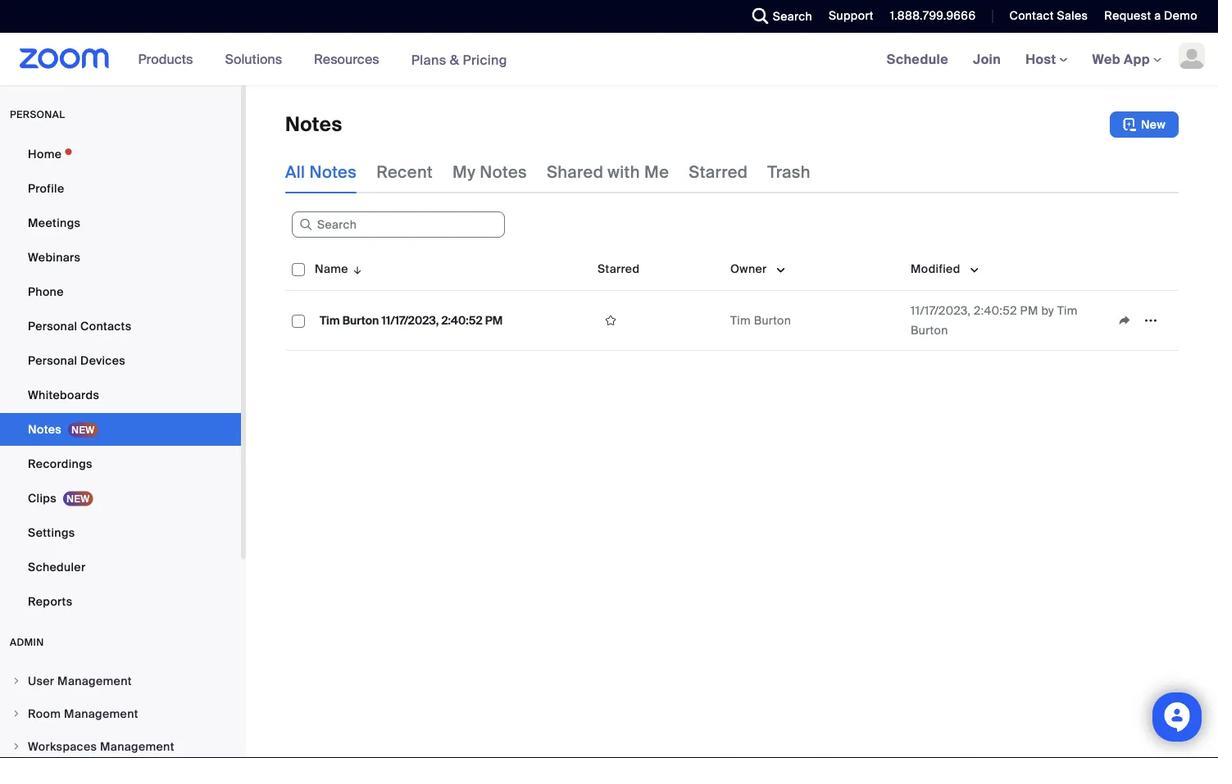 Task type: describe. For each thing, give the bounding box(es) containing it.
11/17/2023, inside 11/17/2023, 2:40:52 pm by tim burton
[[911, 303, 971, 318]]

profile
[[28, 181, 64, 196]]

webinars link
[[0, 241, 241, 274]]

new
[[1142, 117, 1166, 132]]

resources
[[314, 50, 379, 68]]

user
[[28, 674, 54, 689]]

scheduler
[[28, 560, 86, 575]]

reports link
[[0, 586, 241, 618]]

personal for personal contacts
[[28, 319, 77, 334]]

by
[[1042, 303, 1055, 318]]

tim burton
[[731, 313, 792, 328]]

name
[[315, 261, 349, 276]]

0 horizontal spatial starred
[[598, 261, 640, 276]]

trash
[[768, 162, 811, 183]]

tim inside 11/17/2023, 2:40:52 pm by tim burton
[[1058, 303, 1078, 318]]

my
[[453, 162, 476, 183]]

modified
[[911, 261, 961, 276]]

schedule link
[[875, 33, 961, 85]]

&
[[450, 51, 460, 68]]

profile link
[[0, 172, 241, 205]]

settings link
[[0, 517, 241, 550]]

right image for room management
[[11, 710, 21, 719]]

whiteboards link
[[0, 379, 241, 412]]

2:40:52 inside button
[[442, 313, 483, 328]]

recordings link
[[0, 448, 241, 481]]

request a demo
[[1105, 8, 1198, 23]]

support
[[829, 8, 874, 23]]

web app button
[[1093, 50, 1162, 68]]

demo
[[1165, 8, 1198, 23]]

room management
[[28, 707, 138, 722]]

right image for workspaces management
[[11, 742, 21, 752]]

contact sales
[[1010, 8, 1089, 23]]

user management menu item
[[0, 666, 241, 697]]

notes up all notes
[[285, 112, 343, 137]]

plans
[[411, 51, 447, 68]]

pricing
[[463, 51, 508, 68]]

zoom logo image
[[20, 48, 110, 69]]

room management menu item
[[0, 699, 241, 730]]

admin
[[10, 637, 44, 649]]

meetings navigation
[[875, 33, 1219, 87]]

request
[[1105, 8, 1152, 23]]

pm inside button
[[485, 313, 503, 328]]

11/17/2023, inside button
[[382, 313, 439, 328]]

host button
[[1026, 50, 1068, 68]]

solutions button
[[225, 33, 290, 85]]

resources button
[[314, 33, 387, 85]]

management for room management
[[64, 707, 138, 722]]

notes inside personal menu menu
[[28, 422, 62, 437]]

tim burton 11/17/2023, 2:40:52 pm unstarred image
[[598, 313, 624, 328]]

whiteboards
[[28, 388, 99, 403]]

home link
[[0, 138, 241, 171]]

recordings
[[28, 456, 92, 472]]

arrow down image
[[349, 259, 364, 279]]

notes link
[[0, 413, 241, 446]]

host
[[1026, 50, 1060, 68]]

phone link
[[0, 276, 241, 308]]

product information navigation
[[126, 33, 520, 87]]

1.888.799.9666
[[891, 8, 976, 23]]

share image
[[1112, 313, 1139, 328]]

all notes
[[285, 162, 357, 183]]

starred inside "tabs of all notes page" tab list
[[689, 162, 748, 183]]

phone
[[28, 284, 64, 299]]

personal devices link
[[0, 345, 241, 377]]

reports
[[28, 594, 73, 609]]

products button
[[138, 33, 200, 85]]

room
[[28, 707, 61, 722]]



Task type: locate. For each thing, give the bounding box(es) containing it.
more options for tim burton 11/17/2023, 2:40:52 pm image
[[1139, 313, 1165, 328]]

starred
[[689, 162, 748, 183], [598, 261, 640, 276]]

2 personal from the top
[[28, 353, 77, 368]]

0 vertical spatial personal
[[28, 319, 77, 334]]

tim for tim burton 11/17/2023, 2:40:52 pm
[[320, 313, 340, 328]]

1 horizontal spatial starred
[[689, 162, 748, 183]]

notes right all
[[310, 162, 357, 183]]

1 personal from the top
[[28, 319, 77, 334]]

notes
[[285, 112, 343, 137], [310, 162, 357, 183], [480, 162, 527, 183], [28, 422, 62, 437]]

1 horizontal spatial burton
[[754, 313, 792, 328]]

solutions
[[225, 50, 282, 68]]

tabs of all notes page tab list
[[285, 151, 811, 194]]

right image inside user management menu item
[[11, 677, 21, 687]]

owner
[[731, 261, 767, 276]]

right image inside the workspaces management menu item
[[11, 742, 21, 752]]

plans & pricing link
[[411, 51, 508, 68], [411, 51, 508, 68]]

2:40:52 inside 11/17/2023, 2:40:52 pm by tim burton
[[974, 303, 1018, 318]]

3 right image from the top
[[11, 742, 21, 752]]

join
[[974, 50, 1002, 68]]

application containing name
[[285, 248, 1180, 351]]

search button
[[740, 0, 817, 33]]

meetings
[[28, 215, 81, 230]]

management up room management
[[57, 674, 132, 689]]

scheduler link
[[0, 551, 241, 584]]

starred up the tim burton 11/17/2023, 2:40:52 pm unstarred image
[[598, 261, 640, 276]]

web app
[[1093, 50, 1151, 68]]

banner containing products
[[0, 33, 1219, 87]]

pm inside 11/17/2023, 2:40:52 pm by tim burton
[[1021, 303, 1039, 318]]

burton for tim burton 11/17/2023, 2:40:52 pm
[[343, 313, 379, 328]]

workspaces management
[[28, 739, 174, 755]]

personal for personal devices
[[28, 353, 77, 368]]

all
[[285, 162, 305, 183]]

1 horizontal spatial pm
[[1021, 303, 1039, 318]]

management up workspaces management
[[64, 707, 138, 722]]

web
[[1093, 50, 1121, 68]]

1 horizontal spatial 11/17/2023,
[[911, 303, 971, 318]]

11/17/2023,
[[911, 303, 971, 318], [382, 313, 439, 328]]

management for user management
[[57, 674, 132, 689]]

0 horizontal spatial tim
[[320, 313, 340, 328]]

my notes
[[453, 162, 527, 183]]

personal contacts
[[28, 319, 132, 334]]

request a demo link
[[1093, 0, 1219, 33], [1105, 8, 1198, 23]]

1 vertical spatial management
[[64, 707, 138, 722]]

user management
[[28, 674, 132, 689]]

personal
[[28, 319, 77, 334], [28, 353, 77, 368]]

personal
[[10, 108, 65, 121]]

2 horizontal spatial tim
[[1058, 303, 1078, 318]]

tim inside button
[[320, 313, 340, 328]]

1 right image from the top
[[11, 677, 21, 687]]

right image
[[11, 677, 21, 687], [11, 710, 21, 719], [11, 742, 21, 752]]

application
[[285, 248, 1180, 351], [1112, 308, 1173, 333]]

sales
[[1058, 8, 1089, 23]]

tim
[[1058, 303, 1078, 318], [320, 313, 340, 328], [731, 313, 751, 328]]

0 vertical spatial right image
[[11, 677, 21, 687]]

clips
[[28, 491, 57, 506]]

workspaces
[[28, 739, 97, 755]]

a
[[1155, 8, 1162, 23]]

starred right me
[[689, 162, 748, 183]]

me
[[645, 162, 670, 183]]

1 vertical spatial right image
[[11, 710, 21, 719]]

shared
[[547, 162, 604, 183]]

personal devices
[[28, 353, 126, 368]]

banner
[[0, 33, 1219, 87]]

right image left room
[[11, 710, 21, 719]]

Search text field
[[292, 212, 505, 238]]

2 vertical spatial right image
[[11, 742, 21, 752]]

burton down arrow down icon
[[343, 313, 379, 328]]

webinars
[[28, 250, 81, 265]]

right image left workspaces
[[11, 742, 21, 752]]

plans & pricing
[[411, 51, 508, 68]]

personal up whiteboards
[[28, 353, 77, 368]]

contact sales link
[[998, 0, 1093, 33], [1010, 8, 1089, 23]]

admin menu menu
[[0, 666, 241, 759]]

2 vertical spatial management
[[100, 739, 174, 755]]

products
[[138, 50, 193, 68]]

tim for tim burton
[[731, 313, 751, 328]]

tim down owner
[[731, 313, 751, 328]]

tim down "name"
[[320, 313, 340, 328]]

0 horizontal spatial 2:40:52
[[442, 313, 483, 328]]

recent
[[377, 162, 433, 183]]

2 horizontal spatial burton
[[911, 323, 949, 338]]

0 horizontal spatial burton
[[343, 313, 379, 328]]

burton inside 11/17/2023, 2:40:52 pm by tim burton
[[911, 323, 949, 338]]

0 vertical spatial management
[[57, 674, 132, 689]]

management
[[57, 674, 132, 689], [64, 707, 138, 722], [100, 739, 174, 755]]

personal contacts link
[[0, 310, 241, 343]]

tim burton 11/17/2023, 2:40:52 pm button
[[315, 310, 508, 331]]

join link
[[961, 33, 1014, 85]]

1 vertical spatial personal
[[28, 353, 77, 368]]

personal menu menu
[[0, 138, 241, 620]]

11/17/2023, 2:40:52 pm by tim burton
[[911, 303, 1078, 338]]

0 horizontal spatial 11/17/2023,
[[382, 313, 439, 328]]

pm
[[1021, 303, 1039, 318], [485, 313, 503, 328]]

burton inside the tim burton 11/17/2023, 2:40:52 pm button
[[343, 313, 379, 328]]

right image left user
[[11, 677, 21, 687]]

new button
[[1111, 112, 1180, 138]]

burton down owner
[[754, 313, 792, 328]]

contacts
[[80, 319, 132, 334]]

app
[[1125, 50, 1151, 68]]

personal down phone
[[28, 319, 77, 334]]

0 horizontal spatial pm
[[485, 313, 503, 328]]

meetings link
[[0, 207, 241, 240]]

workspaces management menu item
[[0, 732, 241, 759]]

schedule
[[887, 50, 949, 68]]

support link
[[817, 0, 878, 33], [829, 8, 874, 23]]

1 vertical spatial starred
[[598, 261, 640, 276]]

notes up the recordings
[[28, 422, 62, 437]]

management down room management 'menu item'
[[100, 739, 174, 755]]

search
[[773, 9, 813, 24]]

tim right by
[[1058, 303, 1078, 318]]

tim burton 11/17/2023, 2:40:52 pm
[[320, 313, 503, 328]]

right image inside room management 'menu item'
[[11, 710, 21, 719]]

management inside 'menu item'
[[64, 707, 138, 722]]

shared with me
[[547, 162, 670, 183]]

2 right image from the top
[[11, 710, 21, 719]]

0 vertical spatial starred
[[689, 162, 748, 183]]

profile picture image
[[1180, 43, 1206, 69]]

2:40:52
[[974, 303, 1018, 318], [442, 313, 483, 328]]

with
[[608, 162, 641, 183]]

1.888.799.9666 button
[[878, 0, 981, 33], [891, 8, 976, 23]]

contact
[[1010, 8, 1055, 23]]

1 horizontal spatial 2:40:52
[[974, 303, 1018, 318]]

clips link
[[0, 482, 241, 515]]

management for workspaces management
[[100, 739, 174, 755]]

notes right my
[[480, 162, 527, 183]]

burton for tim burton
[[754, 313, 792, 328]]

devices
[[80, 353, 126, 368]]

home
[[28, 146, 62, 162]]

settings
[[28, 525, 75, 541]]

1 horizontal spatial tim
[[731, 313, 751, 328]]

right image for user management
[[11, 677, 21, 687]]

burton
[[343, 313, 379, 328], [754, 313, 792, 328], [911, 323, 949, 338]]

burton down modified
[[911, 323, 949, 338]]



Task type: vqa. For each thing, say whether or not it's contained in the screenshot.
'Shared With Me'
yes



